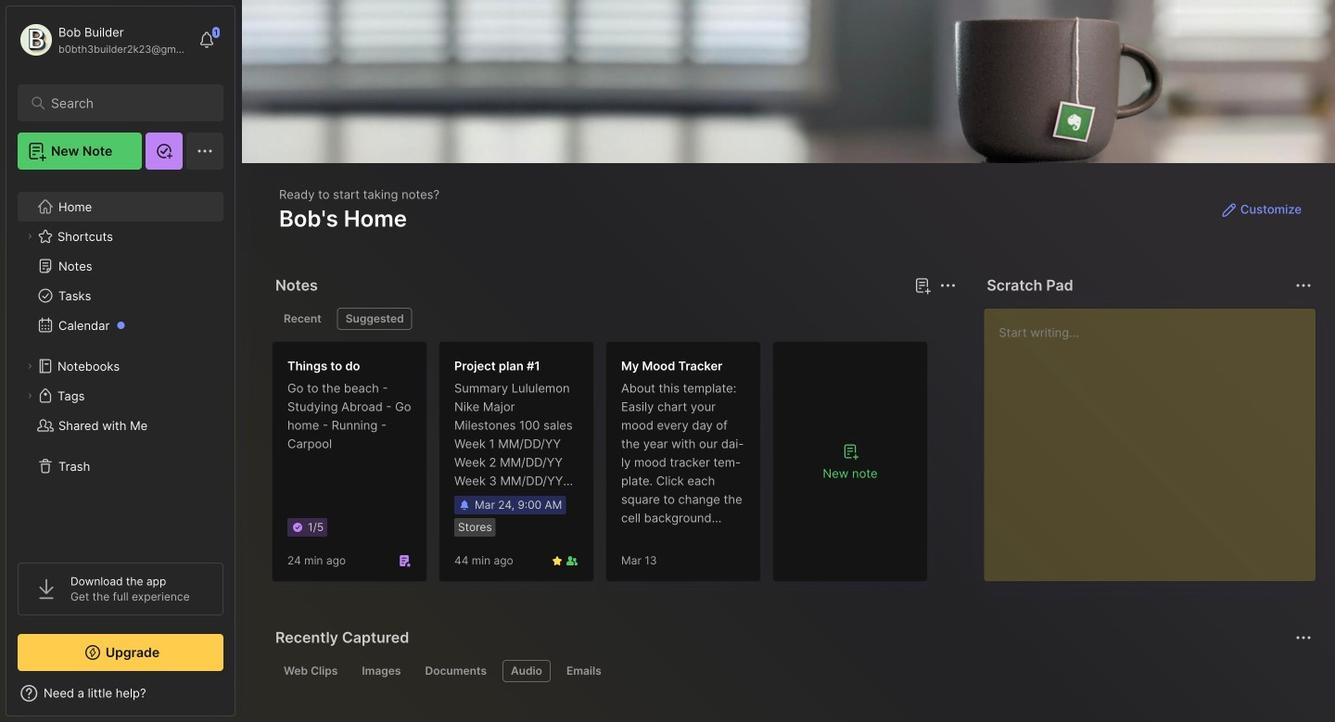 Task type: describe. For each thing, give the bounding box(es) containing it.
Account field
[[18, 21, 189, 58]]

Start writing… text field
[[999, 309, 1315, 567]]

WHAT'S NEW field
[[6, 679, 235, 709]]

none search field inside main element
[[51, 92, 199, 114]]

main element
[[0, 0, 241, 723]]

2 more actions field from the left
[[1291, 273, 1317, 299]]

tree inside main element
[[6, 181, 235, 546]]

more actions image
[[1293, 275, 1315, 297]]

more actions image
[[937, 275, 959, 297]]



Task type: vqa. For each thing, say whether or not it's contained in the screenshot.
The Me
no



Task type: locate. For each thing, give the bounding box(es) containing it.
More actions field
[[935, 273, 961, 299], [1291, 273, 1317, 299]]

Search text field
[[51, 95, 199, 112]]

1 horizontal spatial more actions field
[[1291, 273, 1317, 299]]

tab list
[[275, 308, 954, 330], [275, 660, 1310, 683]]

tree
[[6, 181, 235, 546]]

0 horizontal spatial more actions field
[[935, 273, 961, 299]]

1 vertical spatial tab list
[[275, 660, 1310, 683]]

tab
[[275, 308, 330, 330], [337, 308, 412, 330], [275, 660, 346, 683], [354, 660, 409, 683], [417, 660, 495, 683], [503, 660, 551, 683], [558, 660, 610, 683]]

1 more actions field from the left
[[935, 273, 961, 299]]

expand tags image
[[24, 390, 35, 402]]

1 tab list from the top
[[275, 308, 954, 330]]

None search field
[[51, 92, 199, 114]]

0 vertical spatial tab list
[[275, 308, 954, 330]]

2 tab list from the top
[[275, 660, 1310, 683]]

row group
[[272, 341, 940, 594]]

expand notebooks image
[[24, 361, 35, 372]]

click to collapse image
[[234, 688, 248, 710]]



